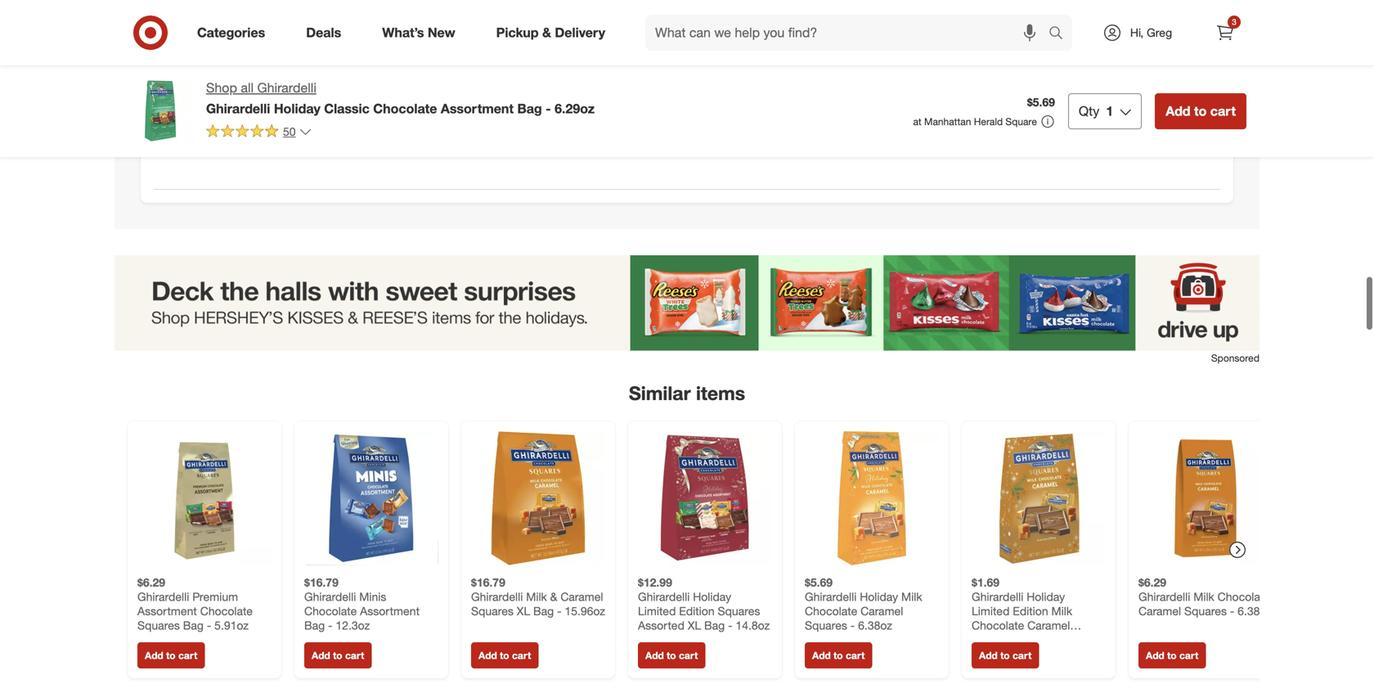 Task type: describe. For each thing, give the bounding box(es) containing it.
not
[[388, 15, 404, 27]]

items
[[696, 379, 745, 402]]

- inside $5.69 ghirardelli holiday milk chocolate caramel squares - 6.38oz
[[851, 616, 855, 630]]

not helpful  (0) button
[[388, 14, 449, 28]]

18
[[266, 15, 277, 27]]

$16.79 ghirardelli minis chocolate assortment bag - 12.3oz
[[304, 573, 420, 630]]

ago
[[308, 15, 324, 27]]

search
[[1042, 26, 1081, 42]]

bag inside shop all ghirardelli ghirardelli holiday classic chocolate assortment bag - 6.29oz
[[517, 101, 542, 116]]

ghirardelli holiday limited edition milk chocolate caramel squares - 1.06oz image
[[972, 429, 1106, 563]]

to for $6.29 ghirardelli premium assortment chocolate squares bag - 5.91oz
[[166, 647, 176, 659]]

to for $12.99 ghirardelli holiday limited edition squares assorted xl bag - 14.8oz
[[667, 647, 676, 659]]

qty 1
[[1079, 103, 1114, 119]]

What can we help you find? suggestions appear below search field
[[646, 15, 1053, 51]]

- inside $6.29 ghirardelli milk chocolate caramel squares - 6.38oz
[[1230, 601, 1235, 616]]

edition for xl
[[679, 601, 715, 616]]

$6.29 for ghirardelli milk chocolate caramel squares - 6.38oz
[[1139, 573, 1167, 587]]

50
[[283, 124, 296, 139]]

add for $6.29 ghirardelli milk chocolate caramel squares - 6.38oz
[[1146, 647, 1165, 659]]

add to cart for $6.29 ghirardelli milk chocolate caramel squares - 6.38oz
[[1146, 647, 1199, 659]]

add for $6.29 ghirardelli premium assortment chocolate squares bag - 5.91oz
[[145, 647, 163, 659]]

squares for bag
[[137, 616, 180, 630]]

to for $6.29 ghirardelli milk chocolate caramel squares - 6.38oz
[[1168, 647, 1177, 659]]

assortment inside "$6.29 ghirardelli premium assortment chocolate squares bag - 5.91oz"
[[137, 601, 197, 616]]

to for $5.69 ghirardelli holiday milk chocolate caramel squares - 6.38oz
[[834, 647, 843, 659]]

bag inside $16.79 ghirardelli minis chocolate assortment bag - 12.3oz
[[304, 616, 325, 630]]

milk inside $1.69 ghirardelli holiday limited edition milk chocolate caramel squares - 1.06oz
[[1052, 601, 1073, 616]]

add for $12.99 ghirardelli holiday limited edition squares assorted xl bag - 14.8oz
[[646, 647, 664, 659]]

categories link
[[183, 15, 286, 51]]

0 vertical spatial &
[[542, 25, 551, 41]]

bag inside $16.79 ghirardelli milk & caramel squares xl bag - 15.96oz
[[534, 601, 554, 616]]

add to cart button for $5.69 ghirardelli holiday milk chocolate caramel squares - 6.38oz
[[805, 640, 873, 666]]

at manhattan herald square
[[914, 115, 1037, 128]]

5.91oz
[[215, 616, 249, 630]]

ghirardelli premium assortment chocolate squares bag - 5.91oz image
[[137, 429, 272, 563]]

pickup
[[496, 25, 539, 41]]

answer
[[220, 62, 253, 74]]

(0)
[[439, 15, 449, 27]]

caramel inside $6.29 ghirardelli milk chocolate caramel squares - 6.38oz
[[1139, 601, 1182, 616]]

cart for $6.29 ghirardelli premium assortment chocolate squares bag - 5.91oz
[[178, 647, 197, 659]]

ask a question
[[207, 124, 299, 140]]

add to cart for $16.79 ghirardelli minis chocolate assortment bag - 12.3oz
[[312, 647, 364, 659]]

50 link
[[206, 123, 312, 142]]

hi, greg
[[1131, 25, 1173, 40]]

brand expert
[[213, 32, 270, 44]]

$6.29 ghirardelli milk chocolate caramel squares - 6.38oz
[[1139, 573, 1272, 616]]

- inside shop all ghirardelli ghirardelli holiday classic chocolate assortment bag - 6.29oz
[[546, 101, 551, 116]]

caramel inside $1.69 ghirardelli holiday limited edition milk chocolate caramel squares - 1.06oz
[[1028, 616, 1070, 630]]

holiday inside shop all ghirardelli ghirardelli holiday classic chocolate assortment bag - 6.29oz
[[274, 101, 321, 116]]

categories
[[197, 25, 265, 41]]

square
[[1006, 115, 1037, 128]]

to for $16.79 ghirardelli milk & caramel squares xl bag - 15.96oz
[[500, 647, 509, 659]]

xl inside $16.79 ghirardelli milk & caramel squares xl bag - 15.96oz
[[517, 601, 530, 616]]

- inside $12.99 ghirardelli holiday limited edition squares assorted xl bag - 14.8oz
[[728, 616, 733, 630]]

a
[[234, 124, 242, 140]]

ghirardelli milk & caramel squares xl bag - 15.96oz image
[[471, 429, 605, 563]]

qty
[[1079, 103, 1100, 119]]

ghirardelli for $5.69 ghirardelli holiday milk chocolate caramel squares - 6.38oz
[[805, 587, 857, 601]]

hours
[[280, 15, 305, 27]]

add to cart button for $1.69 ghirardelli holiday limited edition milk chocolate caramel squares - 1.06oz
[[972, 640, 1039, 666]]

at
[[914, 115, 922, 128]]

add to cart button for $12.99 ghirardelli holiday limited edition squares assorted xl bag - 14.8oz
[[638, 640, 706, 666]]

add to cart button for $6.29 ghirardelli premium assortment chocolate squares bag - 5.91oz
[[137, 640, 205, 666]]

ghirardelli milk chocolate caramel squares - 6.38oz image
[[1139, 429, 1273, 563]]

pickup & delivery
[[496, 25, 606, 41]]

cart for $1.69 ghirardelli holiday limited edition milk chocolate caramel squares - 1.06oz
[[1013, 647, 1032, 659]]

chocolate inside $16.79 ghirardelli minis chocolate assortment bag - 12.3oz
[[304, 601, 357, 616]]

cart down 3 link
[[1211, 103, 1236, 119]]

question
[[245, 124, 299, 140]]

answer it
[[220, 62, 261, 74]]

6.38oz inside $6.29 ghirardelli milk chocolate caramel squares - 6.38oz
[[1238, 601, 1272, 616]]

greg
[[1147, 25, 1173, 40]]

add for $16.79 ghirardelli milk & caramel squares xl bag - 15.96oz
[[479, 647, 497, 659]]

add to cart button for $6.29 ghirardelli milk chocolate caramel squares - 6.38oz
[[1139, 640, 1206, 666]]

minis
[[359, 587, 386, 601]]

image of ghirardelli holiday classic chocolate assortment bag - 6.29oz image
[[128, 79, 193, 144]]

$12.99 ghirardelli holiday limited edition squares assorted xl bag - 14.8oz
[[638, 573, 770, 630]]

milk inside $5.69 ghirardelli holiday milk chocolate caramel squares - 6.38oz
[[902, 587, 923, 601]]

deals link
[[292, 15, 362, 51]]

what's new link
[[368, 15, 476, 51]]

new
[[428, 25, 455, 41]]

ghirardelli for $6.29 ghirardelli milk chocolate caramel squares - 6.38oz
[[1139, 587, 1191, 601]]



Task type: locate. For each thing, give the bounding box(es) containing it.
it
[[255, 62, 261, 74]]

$6.29
[[137, 573, 165, 587], [1139, 573, 1167, 587]]

what's
[[382, 25, 424, 41]]

add to cart button for $16.79 ghirardelli minis chocolate assortment bag - 12.3oz
[[304, 640, 372, 666]]

edition inside $1.69 ghirardelli holiday limited edition milk chocolate caramel squares - 1.06oz
[[1013, 601, 1049, 616]]

15.96oz
[[565, 601, 605, 616]]

answer it button
[[213, 55, 268, 81]]

cart down 1.06oz
[[1013, 647, 1032, 659]]

similar
[[629, 379, 691, 402]]

0 horizontal spatial $16.79
[[304, 573, 339, 587]]

hi,
[[1131, 25, 1144, 40]]

ghirardelli for $16.79 ghirardelli minis chocolate assortment bag - 12.3oz
[[304, 587, 356, 601]]

limited
[[638, 601, 676, 616], [972, 601, 1010, 616]]

chocolate inside $6.29 ghirardelli milk chocolate caramel squares - 6.38oz
[[1218, 587, 1271, 601]]

xl right assorted in the left bottom of the page
[[688, 616, 701, 630]]

- inside $16.79 ghirardelli milk & caramel squares xl bag - 15.96oz
[[557, 601, 562, 616]]

-
[[260, 15, 264, 27], [546, 101, 551, 116], [557, 601, 562, 616], [1230, 601, 1235, 616], [207, 616, 211, 630], [328, 616, 333, 630], [728, 616, 733, 630], [851, 616, 855, 630], [1018, 630, 1022, 644]]

6.29oz
[[555, 101, 595, 116]]

ghirardelli for $12.99 ghirardelli holiday limited edition squares assorted xl bag - 14.8oz
[[638, 587, 690, 601]]

limited for assorted
[[638, 601, 676, 616]]

all
[[241, 80, 254, 96]]

add for $1.69 ghirardelli holiday limited edition milk chocolate caramel squares - 1.06oz
[[979, 647, 998, 659]]

to for $1.69 ghirardelli holiday limited edition milk chocolate caramel squares - 1.06oz
[[1001, 647, 1010, 659]]

to for $16.79 ghirardelli minis chocolate assortment bag - 12.3oz
[[333, 647, 343, 659]]

ghirardelli inside $1.69 ghirardelli holiday limited edition milk chocolate caramel squares - 1.06oz
[[972, 587, 1024, 601]]

classic
[[324, 101, 370, 116]]

squares inside $6.29 ghirardelli milk chocolate caramel squares - 6.38oz
[[1185, 601, 1227, 616]]

holiday inside $5.69 ghirardelli holiday milk chocolate caramel squares - 6.38oz
[[860, 587, 899, 601]]

1 edition from the left
[[679, 601, 715, 616]]

$5.69 inside $5.69 ghirardelli holiday milk chocolate caramel squares - 6.38oz
[[805, 573, 833, 587]]

ask
[[207, 124, 230, 140]]

$5.69 for $5.69 ghirardelli holiday milk chocolate caramel squares - 6.38oz
[[805, 573, 833, 587]]

add to cart for $16.79 ghirardelli milk & caramel squares xl bag - 15.96oz
[[479, 647, 531, 659]]

1 horizontal spatial $6.29
[[1139, 573, 1167, 587]]

what's new
[[382, 25, 455, 41]]

bag down premium
[[183, 616, 204, 630]]

$5.69 ghirardelli holiday milk chocolate caramel squares - 6.38oz
[[805, 573, 923, 630]]

12.3oz
[[336, 616, 370, 630]]

xl inside $12.99 ghirardelli holiday limited edition squares assorted xl bag - 14.8oz
[[688, 616, 701, 630]]

cart down assorted in the left bottom of the page
[[679, 647, 698, 659]]

cart down $16.79 ghirardelli milk & caramel squares xl bag - 15.96oz
[[512, 647, 531, 659]]

milk inside $16.79 ghirardelli milk & caramel squares xl bag - 15.96oz
[[526, 587, 547, 601]]

1 limited from the left
[[638, 601, 676, 616]]

6.38oz
[[1238, 601, 1272, 616], [858, 616, 893, 630]]

0 vertical spatial $5.69
[[1028, 95, 1055, 109]]

0 horizontal spatial $5.69
[[805, 573, 833, 587]]

$1.69
[[972, 573, 1000, 587]]

edition
[[679, 601, 715, 616], [1013, 601, 1049, 616]]

pickup & delivery link
[[482, 15, 626, 51]]

add down $5.69 ghirardelli holiday milk chocolate caramel squares - 6.38oz
[[812, 647, 831, 659]]

deals
[[306, 25, 341, 41]]

squares inside $5.69 ghirardelli holiday milk chocolate caramel squares - 6.38oz
[[805, 616, 848, 630]]

assortment
[[441, 101, 514, 116], [137, 601, 197, 616], [360, 601, 420, 616]]

&
[[542, 25, 551, 41], [550, 587, 558, 601]]

add down $6.29 ghirardelli milk chocolate caramel squares - 6.38oz on the right bottom
[[1146, 647, 1165, 659]]

3 link
[[1208, 15, 1244, 51]]

ghirardelli inside $16.79 ghirardelli milk & caramel squares xl bag - 15.96oz
[[471, 587, 523, 601]]

add to cart button
[[1155, 93, 1247, 129], [137, 640, 205, 666], [304, 640, 372, 666], [471, 640, 539, 666], [638, 640, 706, 666], [805, 640, 873, 666], [972, 640, 1039, 666], [1139, 640, 1206, 666]]

chocolate
[[373, 101, 437, 116], [1218, 587, 1271, 601], [200, 601, 253, 616], [304, 601, 357, 616], [805, 601, 858, 616], [972, 616, 1025, 630]]

assortment inside shop all ghirardelli ghirardelli holiday classic chocolate assortment bag - 6.29oz
[[441, 101, 514, 116]]

delivery
[[555, 25, 606, 41]]

cart for $5.69 ghirardelli holiday milk chocolate caramel squares - 6.38oz
[[846, 647, 865, 659]]

$5.69 for $5.69
[[1028, 95, 1055, 109]]

holiday for $1.69
[[1027, 587, 1065, 601]]

ghirardelli minis chocolate assortment bag - 12.3oz image
[[304, 429, 439, 563]]

bag inside $12.99 ghirardelli holiday limited edition squares assorted xl bag - 14.8oz
[[705, 616, 725, 630]]

cart
[[1211, 103, 1236, 119], [178, 647, 197, 659], [345, 647, 364, 659], [512, 647, 531, 659], [679, 647, 698, 659], [846, 647, 865, 659], [1013, 647, 1032, 659], [1180, 647, 1199, 659]]

to
[[1195, 103, 1207, 119], [166, 647, 176, 659], [333, 647, 343, 659], [500, 647, 509, 659], [667, 647, 676, 659], [834, 647, 843, 659], [1001, 647, 1010, 659], [1168, 647, 1177, 659]]

cart for $16.79 ghirardelli minis chocolate assortment bag - 12.3oz
[[345, 647, 364, 659]]

0 horizontal spatial limited
[[638, 601, 676, 616]]

1 $6.29 from the left
[[137, 573, 165, 587]]

xl left 15.96oz
[[517, 601, 530, 616]]

$16.79 for ghirardelli milk & caramel squares xl bag - 15.96oz
[[471, 573, 506, 587]]

6.38oz inside $5.69 ghirardelli holiday milk chocolate caramel squares - 6.38oz
[[858, 616, 893, 630]]

add down $16.79 ghirardelli milk & caramel squares xl bag - 15.96oz
[[479, 647, 497, 659]]

bag inside "$6.29 ghirardelli premium assortment chocolate squares bag - 5.91oz"
[[183, 616, 204, 630]]

ghirardelli - 18 hours ago
[[213, 15, 324, 27]]

squares inside $16.79 ghirardelli milk & caramel squares xl bag - 15.96oz
[[471, 601, 514, 616]]

2 $16.79 from the left
[[471, 573, 506, 587]]

add to cart for $12.99 ghirardelli holiday limited edition squares assorted xl bag - 14.8oz
[[646, 647, 698, 659]]

0 horizontal spatial $6.29
[[137, 573, 165, 587]]

ghirardelli inside "$6.29 ghirardelli premium assortment chocolate squares bag - 5.91oz"
[[137, 587, 189, 601]]

squares for assorted
[[718, 601, 760, 616]]

holiday
[[274, 101, 321, 116], [693, 587, 732, 601], [860, 587, 899, 601], [1027, 587, 1065, 601]]

assortment inside $16.79 ghirardelli minis chocolate assortment bag - 12.3oz
[[360, 601, 420, 616]]

edition left 14.8oz
[[679, 601, 715, 616]]

$16.79 ghirardelli milk & caramel squares xl bag - 15.96oz
[[471, 573, 605, 616]]

premium
[[192, 587, 238, 601]]

ghirardelli holiday milk chocolate caramel squares - 6.38oz image
[[805, 429, 939, 563]]

advertisement region
[[115, 253, 1260, 349]]

ask a question button
[[196, 115, 310, 151]]

chocolate inside "$6.29 ghirardelli premium assortment chocolate squares bag - 5.91oz"
[[200, 601, 253, 616]]

shop all ghirardelli ghirardelli holiday classic chocolate assortment bag - 6.29oz
[[206, 80, 595, 116]]

expert
[[242, 32, 270, 44]]

squares inside $12.99 ghirardelli holiday limited edition squares assorted xl bag - 14.8oz
[[718, 601, 760, 616]]

add for $5.69 ghirardelli holiday milk chocolate caramel squares - 6.38oz
[[812, 647, 831, 659]]

bag left 6.29oz
[[517, 101, 542, 116]]

cart for $16.79 ghirardelli milk & caramel squares xl bag - 15.96oz
[[512, 647, 531, 659]]

limited down $1.69 at the right bottom
[[972, 601, 1010, 616]]

1 horizontal spatial xl
[[688, 616, 701, 630]]

ghirardelli inside $16.79 ghirardelli minis chocolate assortment bag - 12.3oz
[[304, 587, 356, 601]]

add right 1
[[1166, 103, 1191, 119]]

cart down the 12.3oz
[[345, 647, 364, 659]]

squares inside $1.69 ghirardelli holiday limited edition milk chocolate caramel squares - 1.06oz
[[972, 630, 1015, 644]]

1 vertical spatial $5.69
[[805, 573, 833, 587]]

0 horizontal spatial xl
[[517, 601, 530, 616]]

edition for caramel
[[1013, 601, 1049, 616]]

similar items region
[[115, 253, 1283, 693]]

cart for $6.29 ghirardelli milk chocolate caramel squares - 6.38oz
[[1180, 647, 1199, 659]]

milk inside $6.29 ghirardelli milk chocolate caramel squares - 6.38oz
[[1194, 587, 1215, 601]]

edition up 1.06oz
[[1013, 601, 1049, 616]]

add to cart for $1.69 ghirardelli holiday limited edition milk chocolate caramel squares - 1.06oz
[[979, 647, 1032, 659]]

chocolate inside $5.69 ghirardelli holiday milk chocolate caramel squares - 6.38oz
[[805, 601, 858, 616]]

bag left 15.96oz
[[534, 601, 554, 616]]

cart for $12.99 ghirardelli holiday limited edition squares assorted xl bag - 14.8oz
[[679, 647, 698, 659]]

squares inside "$6.29 ghirardelli premium assortment chocolate squares bag - 5.91oz"
[[137, 616, 180, 630]]

- inside "$6.29 ghirardelli premium assortment chocolate squares bag - 5.91oz"
[[207, 616, 211, 630]]

& left 15.96oz
[[550, 587, 558, 601]]

2 horizontal spatial assortment
[[441, 101, 514, 116]]

& right pickup
[[542, 25, 551, 41]]

ghirardelli inside $5.69 ghirardelli holiday milk chocolate caramel squares - 6.38oz
[[805, 587, 857, 601]]

xl
[[517, 601, 530, 616], [688, 616, 701, 630]]

ghirardelli for $1.69 ghirardelli holiday limited edition milk chocolate caramel squares - 1.06oz
[[972, 587, 1024, 601]]

edition inside $12.99 ghirardelli holiday limited edition squares assorted xl bag - 14.8oz
[[679, 601, 715, 616]]

similar items
[[629, 379, 745, 402]]

shop
[[206, 80, 237, 96]]

$16.79 inside $16.79 ghirardelli minis chocolate assortment bag - 12.3oz
[[304, 573, 339, 587]]

$6.29 for ghirardelli premium assortment chocolate squares bag - 5.91oz
[[137, 573, 165, 587]]

bag left the 12.3oz
[[304, 616, 325, 630]]

not helpful  (0)
[[388, 15, 449, 27]]

limited inside $1.69 ghirardelli holiday limited edition milk chocolate caramel squares - 1.06oz
[[972, 601, 1010, 616]]

2 limited from the left
[[972, 601, 1010, 616]]

1 vertical spatial &
[[550, 587, 558, 601]]

limited down the $12.99
[[638, 601, 676, 616]]

2 $6.29 from the left
[[1139, 573, 1167, 587]]

ghirardelli inside $12.99 ghirardelli holiday limited edition squares assorted xl bag - 14.8oz
[[638, 587, 690, 601]]

add down $16.79 ghirardelli minis chocolate assortment bag - 12.3oz
[[312, 647, 330, 659]]

1 horizontal spatial assortment
[[360, 601, 420, 616]]

bag
[[517, 101, 542, 116], [534, 601, 554, 616], [183, 616, 204, 630], [304, 616, 325, 630], [705, 616, 725, 630]]

squares
[[471, 601, 514, 616], [718, 601, 760, 616], [1185, 601, 1227, 616], [137, 616, 180, 630], [805, 616, 848, 630], [972, 630, 1015, 644]]

cart down "$6.29 ghirardelli premium assortment chocolate squares bag - 5.91oz"
[[178, 647, 197, 659]]

add down assorted in the left bottom of the page
[[646, 647, 664, 659]]

1 horizontal spatial $16.79
[[471, 573, 506, 587]]

$16.79 for ghirardelli minis chocolate assortment bag - 12.3oz
[[304, 573, 339, 587]]

brand
[[213, 32, 239, 44]]

add to cart
[[1166, 103, 1236, 119], [145, 647, 197, 659], [312, 647, 364, 659], [479, 647, 531, 659], [646, 647, 698, 659], [812, 647, 865, 659], [979, 647, 1032, 659], [1146, 647, 1199, 659]]

1 horizontal spatial $5.69
[[1028, 95, 1055, 109]]

holiday for $5.69
[[860, 587, 899, 601]]

add to cart for $5.69 ghirardelli holiday milk chocolate caramel squares - 6.38oz
[[812, 647, 865, 659]]

1 horizontal spatial edition
[[1013, 601, 1049, 616]]

chocolate inside shop all ghirardelli ghirardelli holiday classic chocolate assortment bag - 6.29oz
[[373, 101, 437, 116]]

manhattan
[[925, 115, 972, 128]]

$6.29 inside "$6.29 ghirardelli premium assortment chocolate squares bag - 5.91oz"
[[137, 573, 165, 587]]

add for $16.79 ghirardelli minis chocolate assortment bag - 12.3oz
[[312, 647, 330, 659]]

helpful
[[407, 15, 436, 27]]

bag left 14.8oz
[[705, 616, 725, 630]]

limited for chocolate
[[972, 601, 1010, 616]]

holiday inside $12.99 ghirardelli holiday limited edition squares assorted xl bag - 14.8oz
[[693, 587, 732, 601]]

$16.79
[[304, 573, 339, 587], [471, 573, 506, 587]]

search button
[[1042, 15, 1081, 54]]

herald
[[974, 115, 1003, 128]]

cart down $5.69 ghirardelli holiday milk chocolate caramel squares - 6.38oz
[[846, 647, 865, 659]]

squares for xl
[[471, 601, 514, 616]]

$16.79 inside $16.79 ghirardelli milk & caramel squares xl bag - 15.96oz
[[471, 573, 506, 587]]

0 horizontal spatial 6.38oz
[[858, 616, 893, 630]]

0 horizontal spatial assortment
[[137, 601, 197, 616]]

2 edition from the left
[[1013, 601, 1049, 616]]

assorted
[[638, 616, 685, 630]]

chocolate inside $1.69 ghirardelli holiday limited edition milk chocolate caramel squares - 1.06oz
[[972, 616, 1025, 630]]

caramel inside $5.69 ghirardelli holiday milk chocolate caramel squares - 6.38oz
[[861, 601, 904, 616]]

$1.69 ghirardelli holiday limited edition milk chocolate caramel squares - 1.06oz
[[972, 573, 1073, 644]]

holiday inside $1.69 ghirardelli holiday limited edition milk chocolate caramel squares - 1.06oz
[[1027, 587, 1065, 601]]

$5.69
[[1028, 95, 1055, 109], [805, 573, 833, 587]]

1 $16.79 from the left
[[304, 573, 339, 587]]

add down $1.69 ghirardelli holiday limited edition milk chocolate caramel squares - 1.06oz on the bottom right of the page
[[979, 647, 998, 659]]

ghirardelli
[[213, 15, 257, 27], [257, 80, 317, 96], [206, 101, 270, 116], [137, 587, 189, 601], [304, 587, 356, 601], [471, 587, 523, 601], [638, 587, 690, 601], [805, 587, 857, 601], [972, 587, 1024, 601], [1139, 587, 1191, 601]]

0 horizontal spatial edition
[[679, 601, 715, 616]]

add to cart for $6.29 ghirardelli premium assortment chocolate squares bag - 5.91oz
[[145, 647, 197, 659]]

- inside $16.79 ghirardelli minis chocolate assortment bag - 12.3oz
[[328, 616, 333, 630]]

add down "$6.29 ghirardelli premium assortment chocolate squares bag - 5.91oz"
[[145, 647, 163, 659]]

1.06oz
[[1025, 630, 1060, 644]]

$6.29 ghirardelli premium assortment chocolate squares bag - 5.91oz
[[137, 573, 253, 630]]

& inside $16.79 ghirardelli milk & caramel squares xl bag - 15.96oz
[[550, 587, 558, 601]]

14.8oz
[[736, 616, 770, 630]]

cart down $6.29 ghirardelli milk chocolate caramel squares - 6.38oz on the right bottom
[[1180, 647, 1199, 659]]

squares for -
[[1185, 601, 1227, 616]]

add to cart button for $16.79 ghirardelli milk & caramel squares xl bag - 15.96oz
[[471, 640, 539, 666]]

- inside $1.69 ghirardelli holiday limited edition milk chocolate caramel squares - 1.06oz
[[1018, 630, 1022, 644]]

sponsored
[[1212, 350, 1260, 362]]

1 horizontal spatial 6.38oz
[[1238, 601, 1272, 616]]

ghirardelli for $16.79 ghirardelli milk & caramel squares xl bag - 15.96oz
[[471, 587, 523, 601]]

limited inside $12.99 ghirardelli holiday limited edition squares assorted xl bag - 14.8oz
[[638, 601, 676, 616]]

3
[[1232, 17, 1237, 27]]

caramel
[[561, 587, 603, 601], [861, 601, 904, 616], [1139, 601, 1182, 616], [1028, 616, 1070, 630]]

ghirardelli holiday limited edition squares assorted xl bag - 14.8oz image
[[638, 429, 772, 563]]

$12.99
[[638, 573, 672, 587]]

caramel inside $16.79 ghirardelli milk & caramel squares xl bag - 15.96oz
[[561, 587, 603, 601]]

ghirardelli inside $6.29 ghirardelli milk chocolate caramel squares - 6.38oz
[[1139, 587, 1191, 601]]

1
[[1106, 103, 1114, 119]]

holiday for $12.99
[[693, 587, 732, 601]]

1 horizontal spatial limited
[[972, 601, 1010, 616]]

ghirardelli for $6.29 ghirardelli premium assortment chocolate squares bag - 5.91oz
[[137, 587, 189, 601]]

milk
[[526, 587, 547, 601], [902, 587, 923, 601], [1194, 587, 1215, 601], [1052, 601, 1073, 616]]

add
[[1166, 103, 1191, 119], [145, 647, 163, 659], [312, 647, 330, 659], [479, 647, 497, 659], [646, 647, 664, 659], [812, 647, 831, 659], [979, 647, 998, 659], [1146, 647, 1165, 659]]

$6.29 inside $6.29 ghirardelli milk chocolate caramel squares - 6.38oz
[[1139, 573, 1167, 587]]



Task type: vqa. For each thing, say whether or not it's contained in the screenshot.
Squares inside the $16.79 ghirardelli milk & caramel squares xl bag - 15.96oz
yes



